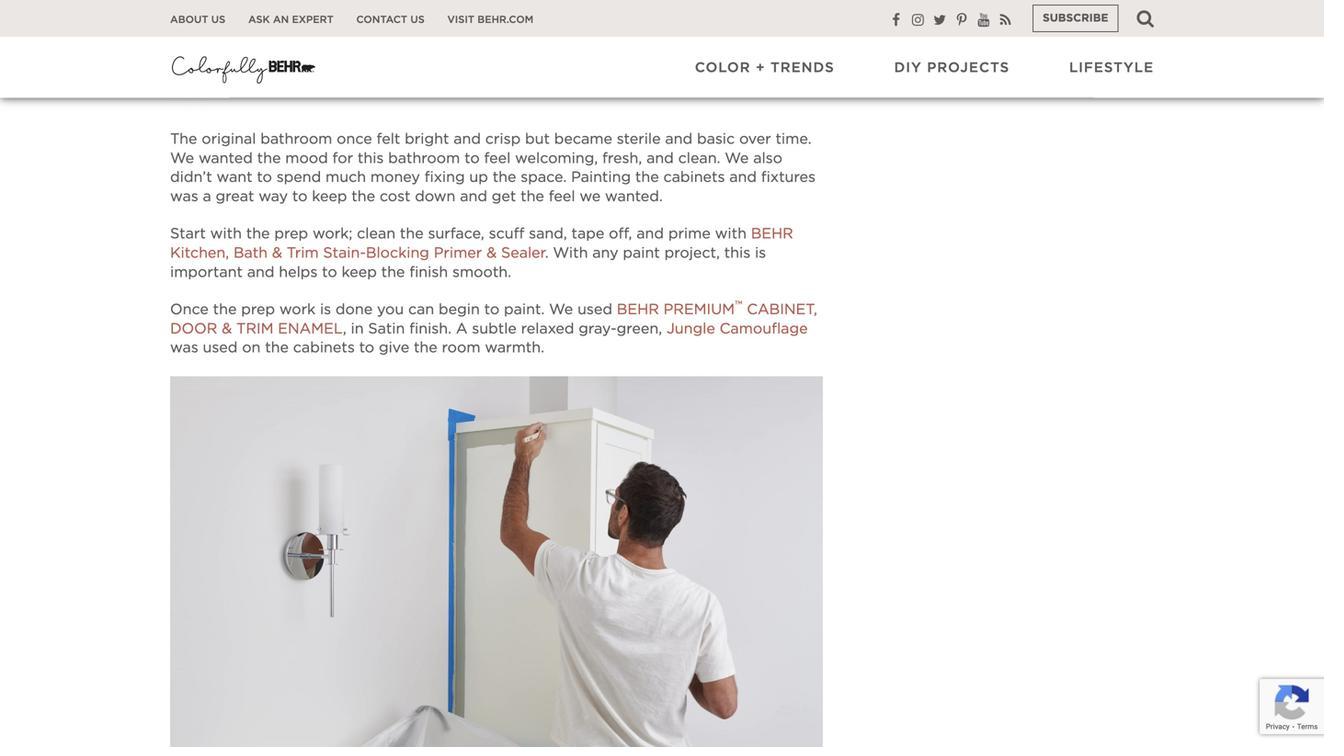 Task type: describe. For each thing, give the bounding box(es) containing it.
the inside . with any paint project, this is important and helps to keep the finish smooth.
[[381, 265, 405, 280]]

paint.
[[504, 303, 545, 317]]

work
[[280, 303, 316, 317]]

2 with from the left
[[715, 227, 747, 242]]

painting
[[571, 170, 631, 185]]

gray-
[[579, 322, 617, 337]]

visit behr.com
[[448, 15, 534, 25]]

with
[[553, 246, 588, 261]]

enamel
[[278, 322, 343, 337]]

trends
[[771, 61, 835, 75]]

and left crisp
[[454, 132, 481, 147]]

the up spend
[[257, 151, 281, 166]]

sterile
[[617, 132, 661, 147]]

felt
[[377, 132, 401, 147]]

begin
[[439, 303, 480, 317]]

give
[[379, 341, 410, 356]]

fixing
[[425, 170, 465, 185]]

ask
[[248, 15, 270, 25]]

wanted.
[[605, 189, 663, 204]]

off,
[[609, 227, 632, 242]]

0 horizontal spatial we
[[170, 151, 194, 166]]

keep inside the original bathroom once felt bright and crisp but became sterile and basic over time. we wanted the mood for this bathroom to feel welcoming, fresh, and clean. we also didn't want to spend much money fixing up the space. painting the cabinets and fixtures was a great way to keep the cost down and get the feel we wanted.
[[312, 189, 347, 204]]

became
[[554, 132, 613, 147]]

a
[[456, 322, 468, 337]]

tape
[[572, 227, 605, 242]]

the
[[170, 132, 197, 147]]

a person painting a bathroom cabinet from a white color to green. image
[[170, 377, 823, 748]]

is inside once the prep work is done you can begin to paint. we used behr premium ™ cabinet, door & trim enamel
[[320, 303, 331, 317]]

for
[[333, 151, 353, 166]]

0 vertical spatial prep
[[274, 227, 308, 242]]

fresh,
[[603, 151, 642, 166]]

money
[[371, 170, 420, 185]]

us for contact us
[[411, 15, 425, 25]]

color + trends
[[695, 61, 835, 75]]

diy projects
[[895, 61, 1010, 75]]

and up paint
[[637, 227, 664, 242]]

behr inside behr kitchen, bath & trim stain-blocking primer & sealer
[[751, 227, 794, 242]]

expert
[[292, 15, 334, 25]]

an
[[273, 15, 289, 25]]

we inside once the prep work is done you can begin to paint. we used behr premium ™ cabinet, door & trim enamel
[[549, 303, 573, 317]]

™
[[735, 300, 743, 312]]

start with the prep work; clean the surface, scuff sand, tape off, and prime with
[[170, 227, 751, 242]]

and down the 'sterile'
[[647, 151, 674, 166]]

0 horizontal spatial bathroom
[[261, 132, 332, 147]]

and inside . with any paint project, this is important and helps to keep the finish smooth.
[[247, 265, 275, 280]]

green,
[[617, 322, 663, 337]]

sealer
[[501, 246, 545, 261]]

the up get
[[493, 170, 517, 185]]

paint
[[623, 246, 660, 261]]

about us link
[[170, 13, 226, 26]]

cabinets inside , in satin finish. a subtle relaxed gray-green, jungle camouflage was used on the cabinets to give the room warmth.
[[293, 341, 355, 356]]

trim
[[236, 322, 274, 337]]

behr kitchen, bath & trim stain-blocking primer & sealer link
[[170, 227, 794, 261]]

visit behr.com link
[[448, 13, 534, 26]]

, in satin finish. a subtle relaxed gray-green, jungle camouflage was used on the cabinets to give the room warmth.
[[170, 322, 808, 356]]

once the prep work is done you can begin to paint. we used behr premium ™ cabinet, door & trim enamel
[[170, 300, 818, 337]]

cost
[[380, 189, 411, 204]]

contact us link
[[356, 13, 425, 26]]

can
[[408, 303, 434, 317]]

2 horizontal spatial &
[[487, 246, 497, 261]]

2 horizontal spatial we
[[725, 151, 749, 166]]

stain-
[[323, 246, 366, 261]]

didn't
[[170, 170, 212, 185]]

to down spend
[[292, 189, 308, 204]]

work;
[[313, 227, 353, 242]]

also
[[754, 151, 783, 166]]

bath
[[234, 246, 268, 261]]

any
[[593, 246, 619, 261]]

prime
[[669, 227, 711, 242]]

premium
[[664, 303, 735, 317]]

kitchen,
[[170, 246, 229, 261]]

1 vertical spatial bathroom
[[388, 151, 460, 166]]

satin
[[368, 322, 405, 337]]

camouflage
[[720, 322, 808, 337]]

& inside once the prep work is done you can begin to paint. we used behr premium ™ cabinet, door & trim enamel
[[222, 322, 232, 337]]

cabinet,
[[747, 303, 818, 317]]

helps
[[279, 265, 318, 280]]

the down space.
[[521, 189, 545, 204]]

visit
[[448, 15, 475, 25]]

to inside , in satin finish. a subtle relaxed gray-green, jungle camouflage was used on the cabinets to give the room warmth.
[[359, 341, 375, 356]]

was inside the original bathroom once felt bright and crisp but became sterile and basic over time. we wanted the mood for this bathroom to feel welcoming, fresh, and clean. we also didn't want to spend much money fixing up the space. painting the cabinets and fixtures was a great way to keep the cost down and get the feel we wanted.
[[170, 189, 198, 204]]

done
[[336, 303, 373, 317]]

spray can product and color swatch for rose gold image
[[170, 0, 823, 112]]

door
[[170, 322, 217, 337]]

space.
[[521, 170, 567, 185]]

scuff
[[489, 227, 525, 242]]

over
[[740, 132, 772, 147]]

once
[[337, 132, 372, 147]]

the inside once the prep work is done you can begin to paint. we used behr premium ™ cabinet, door & trim enamel
[[213, 303, 237, 317]]

behr.com
[[478, 15, 534, 25]]

the down much
[[352, 189, 375, 204]]

warmth.
[[485, 341, 545, 356]]

and down up
[[460, 189, 488, 204]]



Task type: locate. For each thing, give the bounding box(es) containing it.
0 vertical spatial cabinets
[[664, 170, 725, 185]]

sand,
[[529, 227, 567, 242]]

behr kitchen, bath & trim stain-blocking primer & sealer
[[170, 227, 794, 261]]

prep up trim
[[274, 227, 308, 242]]

color + trends link
[[695, 59, 835, 77]]

0 horizontal spatial behr
[[617, 303, 659, 317]]

0 vertical spatial keep
[[312, 189, 347, 204]]

1 vertical spatial this
[[725, 246, 751, 261]]

to down stain-
[[322, 265, 337, 280]]

to inside once the prep work is done you can begin to paint. we used behr premium ™ cabinet, door & trim enamel
[[484, 303, 500, 317]]

1 horizontal spatial cabinets
[[664, 170, 725, 185]]

1 vertical spatial keep
[[342, 265, 377, 280]]

behr down fixtures
[[751, 227, 794, 242]]

used inside once the prep work is done you can begin to paint. we used behr premium ™ cabinet, door & trim enamel
[[578, 303, 613, 317]]

,
[[343, 322, 347, 337]]

1 horizontal spatial behr
[[751, 227, 794, 242]]

subscribe
[[1043, 13, 1109, 24]]

1 us from the left
[[211, 15, 226, 25]]

is inside . with any paint project, this is important and helps to keep the finish smooth.
[[755, 246, 766, 261]]

0 vertical spatial behr
[[751, 227, 794, 242]]

1 horizontal spatial bathroom
[[388, 151, 460, 166]]

we up relaxed
[[549, 303, 573, 317]]

to inside . with any paint project, this is important and helps to keep the finish smooth.
[[322, 265, 337, 280]]

primer
[[434, 246, 482, 261]]

is
[[755, 246, 766, 261], [320, 303, 331, 317]]

the down the finish.
[[414, 341, 438, 356]]

relaxed
[[521, 322, 574, 337]]

1 horizontal spatial &
[[272, 246, 282, 261]]

ask an expert
[[248, 15, 334, 25]]

smooth.
[[453, 265, 512, 280]]

time.
[[776, 132, 812, 147]]

1 horizontal spatial feel
[[549, 189, 575, 204]]

is up "cabinet,"
[[755, 246, 766, 261]]

1 with from the left
[[210, 227, 242, 242]]

used for we
[[578, 303, 613, 317]]

trim
[[287, 246, 319, 261]]

keep inside . with any paint project, this is important and helps to keep the finish smooth.
[[342, 265, 377, 280]]

subscribe link
[[1033, 5, 1119, 32]]

0 vertical spatial bathroom
[[261, 132, 332, 147]]

to up up
[[465, 151, 480, 166]]

us right 'contact'
[[411, 15, 425, 25]]

2 was from the top
[[170, 341, 198, 356]]

1 vertical spatial used
[[203, 341, 238, 356]]

+
[[756, 61, 766, 75]]

get
[[492, 189, 516, 204]]

room
[[442, 341, 481, 356]]

up
[[470, 170, 488, 185]]

projects
[[928, 61, 1010, 75]]

ask an expert link
[[248, 13, 334, 26]]

1 horizontal spatial this
[[725, 246, 751, 261]]

jungle
[[667, 322, 716, 337]]

behr up green,
[[617, 303, 659, 317]]

original
[[202, 132, 256, 147]]

this down once
[[358, 151, 384, 166]]

0 horizontal spatial used
[[203, 341, 238, 356]]

basic
[[697, 132, 735, 147]]

used inside , in satin finish. a subtle relaxed gray-green, jungle camouflage was used on the cabinets to give the room warmth.
[[203, 341, 238, 356]]

this
[[358, 151, 384, 166], [725, 246, 751, 261]]

0 vertical spatial this
[[358, 151, 384, 166]]

clean
[[357, 227, 396, 242]]

we
[[170, 151, 194, 166], [725, 151, 749, 166], [549, 303, 573, 317]]

1 horizontal spatial us
[[411, 15, 425, 25]]

crisp
[[486, 132, 521, 147]]

0 vertical spatial was
[[170, 189, 198, 204]]

spend
[[277, 170, 321, 185]]

1 horizontal spatial with
[[715, 227, 747, 242]]

the down blocking in the left top of the page
[[381, 265, 405, 280]]

about
[[170, 15, 208, 25]]

1 vertical spatial cabinets
[[293, 341, 355, 356]]

the right on
[[265, 341, 289, 356]]

search image
[[1137, 9, 1155, 28]]

was
[[170, 189, 198, 204], [170, 341, 198, 356]]

us
[[211, 15, 226, 25], [411, 15, 425, 25]]

on
[[242, 341, 261, 356]]

in
[[351, 322, 364, 337]]

down
[[415, 189, 456, 204]]

and
[[454, 132, 481, 147], [665, 132, 693, 147], [647, 151, 674, 166], [730, 170, 757, 185], [460, 189, 488, 204], [637, 227, 664, 242], [247, 265, 275, 280]]

lifestyle
[[1070, 61, 1155, 75]]

with right 'prime'
[[715, 227, 747, 242]]

bathroom down bright
[[388, 151, 460, 166]]

mood
[[285, 151, 328, 166]]

and down also
[[730, 170, 757, 185]]

to up the way
[[257, 170, 272, 185]]

keep down much
[[312, 189, 347, 204]]

the up blocking in the left top of the page
[[400, 227, 424, 242]]

us for about us
[[211, 15, 226, 25]]

0 horizontal spatial this
[[358, 151, 384, 166]]

1 horizontal spatial used
[[578, 303, 613, 317]]

the right once
[[213, 303, 237, 317]]

this right project,
[[725, 246, 751, 261]]

bathroom
[[261, 132, 332, 147], [388, 151, 460, 166]]

0 horizontal spatial feel
[[484, 151, 511, 166]]

0 vertical spatial is
[[755, 246, 766, 261]]

cabinets inside the original bathroom once felt bright and crisp but became sterile and basic over time. we wanted the mood for this bathroom to feel welcoming, fresh, and clean. we also didn't want to spend much money fixing up the space. painting the cabinets and fixtures was a great way to keep the cost down and get the feel we wanted.
[[664, 170, 725, 185]]

with up bath
[[210, 227, 242, 242]]

bathroom up mood
[[261, 132, 332, 147]]

welcoming,
[[515, 151, 598, 166]]

way
[[259, 189, 288, 204]]

was down door
[[170, 341, 198, 356]]

jungle camouflage link
[[667, 322, 808, 337]]

0 vertical spatial feel
[[484, 151, 511, 166]]

prep
[[274, 227, 308, 242], [241, 303, 275, 317]]

important
[[170, 265, 243, 280]]

is up enamel
[[320, 303, 331, 317]]

prep up trim at the left top of the page
[[241, 303, 275, 317]]

keep down stain-
[[342, 265, 377, 280]]

prep inside once the prep work is done you can begin to paint. we used behr premium ™ cabinet, door & trim enamel
[[241, 303, 275, 317]]

to up subtle
[[484, 303, 500, 317]]

finish
[[410, 265, 448, 280]]

used left on
[[203, 341, 238, 356]]

and up clean.
[[665, 132, 693, 147]]

0 horizontal spatial us
[[211, 15, 226, 25]]

used up gray-
[[578, 303, 613, 317]]

. with any paint project, this is important and helps to keep the finish smooth.
[[170, 246, 766, 280]]

1 horizontal spatial we
[[549, 303, 573, 317]]

was down the didn't
[[170, 189, 198, 204]]

cabinets down clean.
[[664, 170, 725, 185]]

0 vertical spatial used
[[578, 303, 613, 317]]

want
[[217, 170, 253, 185]]

behr
[[751, 227, 794, 242], [617, 303, 659, 317]]

fixtures
[[762, 170, 816, 185]]

keep
[[312, 189, 347, 204], [342, 265, 377, 280]]

this inside . with any paint project, this is important and helps to keep the finish smooth.
[[725, 246, 751, 261]]

finish.
[[410, 322, 452, 337]]

bright
[[405, 132, 449, 147]]

1 vertical spatial prep
[[241, 303, 275, 317]]

project,
[[665, 246, 720, 261]]

start
[[170, 227, 206, 242]]

colorfully behr image
[[170, 51, 317, 87]]

this inside the original bathroom once felt bright and crisp but became sterile and basic over time. we wanted the mood for this bathroom to feel welcoming, fresh, and clean. we also didn't want to spend much money fixing up the space. painting the cabinets and fixtures was a great way to keep the cost down and get the feel we wanted.
[[358, 151, 384, 166]]

1 was from the top
[[170, 189, 198, 204]]

behr inside once the prep work is done you can begin to paint. we used behr premium ™ cabinet, door & trim enamel
[[617, 303, 659, 317]]

feel down space.
[[549, 189, 575, 204]]

& left trim at the left top of the page
[[222, 322, 232, 337]]

&
[[272, 246, 282, 261], [487, 246, 497, 261], [222, 322, 232, 337]]

& up smooth.
[[487, 246, 497, 261]]

wanted
[[199, 151, 253, 166]]

we down the
[[170, 151, 194, 166]]

& left trim
[[272, 246, 282, 261]]

to down in
[[359, 341, 375, 356]]

2 us from the left
[[411, 15, 425, 25]]

0 horizontal spatial cabinets
[[293, 341, 355, 356]]

color
[[695, 61, 751, 75]]

and down bath
[[247, 265, 275, 280]]

0 horizontal spatial with
[[210, 227, 242, 242]]

you
[[377, 303, 404, 317]]

great
[[216, 189, 254, 204]]

1 vertical spatial behr
[[617, 303, 659, 317]]

feel down crisp
[[484, 151, 511, 166]]

the up wanted.
[[636, 170, 659, 185]]

lifestyle link
[[1070, 59, 1155, 77]]

was inside , in satin finish. a subtle relaxed gray-green, jungle camouflage was used on the cabinets to give the room warmth.
[[170, 341, 198, 356]]

1 horizontal spatial is
[[755, 246, 766, 261]]

we down over
[[725, 151, 749, 166]]

subtle
[[472, 322, 517, 337]]

but
[[525, 132, 550, 147]]

once
[[170, 303, 209, 317]]

used for was
[[203, 341, 238, 356]]

0 horizontal spatial &
[[222, 322, 232, 337]]

surface,
[[428, 227, 485, 242]]

contact us
[[356, 15, 425, 25]]

diy
[[895, 61, 922, 75]]

1 vertical spatial feel
[[549, 189, 575, 204]]

.
[[545, 246, 549, 261]]

the up bath
[[246, 227, 270, 242]]

about us
[[170, 15, 226, 25]]

the
[[257, 151, 281, 166], [493, 170, 517, 185], [636, 170, 659, 185], [352, 189, 375, 204], [521, 189, 545, 204], [246, 227, 270, 242], [400, 227, 424, 242], [381, 265, 405, 280], [213, 303, 237, 317], [265, 341, 289, 356], [414, 341, 438, 356]]

us right about
[[211, 15, 226, 25]]

1 vertical spatial was
[[170, 341, 198, 356]]

1 vertical spatial is
[[320, 303, 331, 317]]

0 horizontal spatial is
[[320, 303, 331, 317]]

the original bathroom once felt bright and crisp but became sterile and basic over time. we wanted the mood for this bathroom to feel welcoming, fresh, and clean. we also didn't want to spend much money fixing up the space. painting the cabinets and fixtures was a great way to keep the cost down and get the feel we wanted.
[[170, 132, 816, 204]]

cabinets down enamel
[[293, 341, 355, 356]]



Task type: vqa. For each thing, say whether or not it's contained in the screenshot.
8
no



